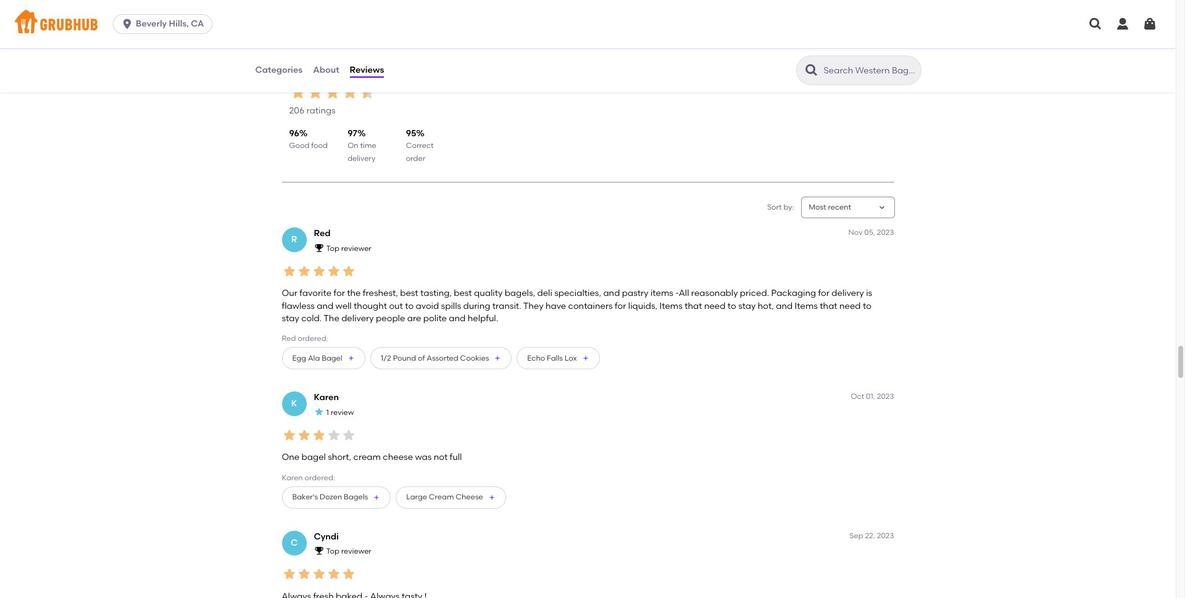 Task type: vqa. For each thing, say whether or not it's contained in the screenshot.
National Picks Image
no



Task type: locate. For each thing, give the bounding box(es) containing it.
priced.
[[740, 288, 769, 299]]

1 vertical spatial bagel
[[322, 354, 343, 363]]

red ordered:
[[282, 335, 328, 343]]

2 top reviewer from the top
[[326, 548, 372, 557]]

flawless
[[282, 301, 315, 312]]

2 top from the top
[[326, 548, 339, 557]]

pound
[[393, 354, 416, 363]]

1 2023 from the top
[[877, 229, 894, 237]]

karen up 1
[[314, 393, 339, 403]]

best up 'spills'
[[454, 288, 472, 299]]

items
[[660, 301, 683, 312], [795, 301, 818, 312]]

cream
[[354, 453, 381, 463]]

2 reviews from the left
[[289, 65, 351, 83]]

egg ala bagel button
[[282, 348, 365, 370]]

plus icon image right bagels
[[373, 495, 381, 502]]

plus icon image for large cream cheese
[[488, 495, 496, 502]]

large cream cheese button
[[396, 487, 506, 509]]

2 reviewer from the top
[[341, 548, 372, 557]]

1 svg image from the left
[[1089, 17, 1103, 31]]

plus icon image inside the baker's dozen bagels button
[[373, 495, 381, 502]]

ordered: down bagel
[[305, 474, 335, 483]]

1 horizontal spatial red
[[314, 229, 331, 239]]

to down 'reasonably'
[[728, 301, 737, 312]]

plus icon image right cookies
[[494, 355, 502, 363]]

well
[[336, 301, 352, 312]]

0 vertical spatial stay
[[739, 301, 756, 312]]

top
[[326, 244, 339, 253], [326, 548, 339, 557]]

items down 'packaging'
[[795, 301, 818, 312]]

items
[[651, 288, 674, 299]]

2 horizontal spatial to
[[863, 301, 872, 312]]

0 horizontal spatial items
[[660, 301, 683, 312]]

1 trophy icon image from the top
[[314, 243, 324, 253]]

plus icon image inside echo falls lox button
[[582, 355, 590, 363]]

cheese
[[456, 494, 483, 502]]

have
[[546, 301, 566, 312]]

need
[[704, 301, 726, 312], [840, 301, 861, 312]]

star icon image
[[289, 84, 307, 101], [307, 84, 324, 101], [324, 84, 341, 101], [341, 84, 358, 101], [358, 84, 376, 101], [358, 84, 376, 101], [282, 264, 297, 279], [297, 264, 312, 279], [312, 264, 326, 279], [326, 264, 341, 279], [341, 264, 356, 279], [314, 407, 324, 417], [282, 429, 297, 443], [297, 429, 312, 443], [312, 429, 326, 443], [326, 429, 341, 443], [341, 429, 356, 443], [282, 568, 297, 583], [297, 568, 312, 583], [312, 568, 326, 583], [326, 568, 341, 583], [341, 568, 356, 583]]

1 vertical spatial delivery
[[832, 288, 864, 299]]

items down the -
[[660, 301, 683, 312]]

reviewer up the
[[341, 244, 372, 253]]

reviews for reviews for western bagel studio city
[[289, 65, 351, 83]]

plus icon image inside 1/2 pound of assorted cookies button
[[494, 355, 502, 363]]

large
[[406, 494, 427, 502]]

and down 'spills'
[[449, 314, 466, 324]]

favorite
[[300, 288, 332, 299]]

on
[[348, 142, 359, 150]]

0 vertical spatial reviewer
[[341, 244, 372, 253]]

r
[[291, 235, 297, 245]]

2023 right 01,
[[877, 393, 894, 402]]

1 horizontal spatial best
[[454, 288, 472, 299]]

beverly
[[136, 19, 167, 29]]

2 vertical spatial delivery
[[342, 314, 374, 324]]

ordered:
[[298, 335, 328, 343], [305, 474, 335, 483]]

pastry
[[622, 288, 649, 299]]

red up egg
[[282, 335, 296, 343]]

best up the out
[[400, 288, 418, 299]]

good
[[289, 142, 310, 150]]

to right the out
[[405, 301, 414, 312]]

echo
[[528, 354, 545, 363]]

2023 right 05,
[[877, 229, 894, 237]]

trophy icon image right r
[[314, 243, 324, 253]]

is
[[866, 288, 873, 299]]

plus icon image for egg ala bagel
[[347, 355, 355, 363]]

stay down flawless
[[282, 314, 299, 324]]

most
[[809, 203, 827, 212]]

0 horizontal spatial bagel
[[322, 354, 343, 363]]

1/2 pound of assorted cookies
[[381, 354, 489, 363]]

plus icon image right egg ala bagel
[[347, 355, 355, 363]]

1 vertical spatial trophy icon image
[[314, 547, 324, 556]]

2023 for our favorite for the freshest, best tasting, best quality bagels, deli specialties, and pastry items -all reasonably priced.   packaging for delivery is flawless and well thought out to avoid spills during transit. they have containers for liquids, items that need to stay hot, and items that need to stay cold. the delivery people are polite and helpful.
[[877, 229, 894, 237]]

0 horizontal spatial to
[[405, 301, 414, 312]]

reviews up the 'ratings'
[[289, 65, 351, 83]]

and down 'packaging'
[[776, 301, 793, 312]]

reviewer for red
[[341, 244, 372, 253]]

best
[[400, 288, 418, 299], [454, 288, 472, 299]]

egg ala bagel
[[292, 354, 343, 363]]

during
[[463, 301, 491, 312]]

1 top from the top
[[326, 244, 339, 253]]

for down pastry
[[615, 301, 626, 312]]

and up the
[[317, 301, 334, 312]]

2 vertical spatial 2023
[[877, 532, 894, 541]]

ordered: up ala
[[298, 335, 328, 343]]

1 need from the left
[[704, 301, 726, 312]]

0 vertical spatial trophy icon image
[[314, 243, 324, 253]]

stay down priced.
[[739, 301, 756, 312]]

0 vertical spatial 2023
[[877, 229, 894, 237]]

1 vertical spatial stay
[[282, 314, 299, 324]]

0 vertical spatial red
[[314, 229, 331, 239]]

delivery down thought
[[342, 314, 374, 324]]

0 horizontal spatial svg image
[[121, 18, 133, 30]]

trophy icon image for red
[[314, 243, 324, 253]]

0 vertical spatial ordered:
[[298, 335, 328, 343]]

reviews right the about
[[350, 65, 384, 75]]

2 2023 from the top
[[877, 393, 894, 402]]

top for red
[[326, 244, 339, 253]]

0 horizontal spatial karen
[[282, 474, 303, 483]]

1 vertical spatial ordered:
[[305, 474, 335, 483]]

1 horizontal spatial svg image
[[1116, 17, 1131, 31]]

reviews inside reviews button
[[350, 65, 384, 75]]

karen down one
[[282, 474, 303, 483]]

caret down icon image
[[877, 203, 887, 213]]

baker's dozen bagels
[[292, 494, 368, 502]]

reviewer down bagels
[[341, 548, 372, 557]]

1 vertical spatial 2023
[[877, 393, 894, 402]]

206 ratings
[[289, 106, 336, 116]]

helpful.
[[468, 314, 498, 324]]

top down cyndi
[[326, 548, 339, 557]]

top reviewer up the
[[326, 244, 372, 253]]

beverly hills, ca button
[[113, 14, 217, 34]]

2023
[[877, 229, 894, 237], [877, 393, 894, 402], [877, 532, 894, 541]]

plus icon image
[[347, 355, 355, 363], [494, 355, 502, 363], [582, 355, 590, 363], [373, 495, 381, 502], [488, 495, 496, 502]]

trophy icon image down cyndi
[[314, 547, 324, 556]]

bagel left studio
[[444, 65, 488, 83]]

1 horizontal spatial bagel
[[444, 65, 488, 83]]

one
[[282, 453, 300, 463]]

0 horizontal spatial red
[[282, 335, 296, 343]]

0 vertical spatial delivery
[[348, 154, 376, 163]]

top reviewer
[[326, 244, 372, 253], [326, 548, 372, 557]]

cookies
[[460, 354, 489, 363]]

tasting,
[[420, 288, 452, 299]]

reviews button
[[349, 48, 385, 93]]

1 vertical spatial top reviewer
[[326, 548, 372, 557]]

studio
[[491, 65, 540, 83]]

sep
[[850, 532, 864, 541]]

plus icon image inside the egg ala bagel button
[[347, 355, 355, 363]]

nov 05, 2023
[[849, 229, 894, 237]]

plus icon image inside large cream cheese button
[[488, 495, 496, 502]]

the
[[324, 314, 339, 324]]

1 horizontal spatial need
[[840, 301, 861, 312]]

recent
[[828, 203, 852, 212]]

plus icon image right "lox"
[[582, 355, 590, 363]]

top reviewer down cyndi
[[326, 548, 372, 557]]

bagel right ala
[[322, 354, 343, 363]]

0 vertical spatial karen
[[314, 393, 339, 403]]

22,
[[865, 532, 876, 541]]

0 horizontal spatial need
[[704, 301, 726, 312]]

reviews
[[350, 65, 384, 75], [289, 65, 351, 83]]

0 vertical spatial top
[[326, 244, 339, 253]]

plus icon image right cheese
[[488, 495, 496, 502]]

1 vertical spatial top
[[326, 548, 339, 557]]

1 horizontal spatial that
[[820, 301, 838, 312]]

1 horizontal spatial items
[[795, 301, 818, 312]]

large cream cheese
[[406, 494, 483, 502]]

1
[[326, 409, 329, 417]]

delivery down time
[[348, 154, 376, 163]]

2 items from the left
[[795, 301, 818, 312]]

bagel
[[444, 65, 488, 83], [322, 354, 343, 363]]

most recent
[[809, 203, 852, 212]]

0 horizontal spatial svg image
[[1089, 17, 1103, 31]]

packaging
[[772, 288, 816, 299]]

1 top reviewer from the top
[[326, 244, 372, 253]]

spills
[[441, 301, 461, 312]]

top right r
[[326, 244, 339, 253]]

1 horizontal spatial svg image
[[1143, 17, 1158, 31]]

trophy icon image
[[314, 243, 324, 253], [314, 547, 324, 556]]

red right r
[[314, 229, 331, 239]]

96
[[289, 128, 299, 139]]

1 vertical spatial red
[[282, 335, 296, 343]]

lox
[[565, 354, 577, 363]]

svg image
[[1089, 17, 1103, 31], [1143, 17, 1158, 31]]

1 horizontal spatial to
[[728, 301, 737, 312]]

karen for karen ordered:
[[282, 474, 303, 483]]

top reviewer for cyndi
[[326, 548, 372, 557]]

-
[[676, 288, 679, 299]]

0 horizontal spatial best
[[400, 288, 418, 299]]

delivery
[[348, 154, 376, 163], [832, 288, 864, 299], [342, 314, 374, 324]]

full
[[450, 453, 462, 463]]

0 vertical spatial top reviewer
[[326, 244, 372, 253]]

2 svg image from the left
[[1143, 17, 1158, 31]]

1 horizontal spatial karen
[[314, 393, 339, 403]]

0 horizontal spatial that
[[685, 301, 702, 312]]

falls
[[547, 354, 563, 363]]

western
[[379, 65, 440, 83]]

2023 right 22,
[[877, 532, 894, 541]]

beverly hills, ca
[[136, 19, 204, 29]]

1 vertical spatial karen
[[282, 474, 303, 483]]

1 vertical spatial reviewer
[[341, 548, 372, 557]]

2 trophy icon image from the top
[[314, 547, 324, 556]]

delivery inside the 97 on time delivery
[[348, 154, 376, 163]]

to down the is
[[863, 301, 872, 312]]

not
[[434, 453, 448, 463]]

delivery left the is
[[832, 288, 864, 299]]

reviews for western bagel studio city
[[289, 65, 574, 83]]

Search Western Bagel Studio City search field
[[823, 65, 917, 77]]

05,
[[865, 229, 876, 237]]

svg image
[[1116, 17, 1131, 31], [121, 18, 133, 30]]

1 reviewer from the top
[[341, 244, 372, 253]]

ordered: for favorite
[[298, 335, 328, 343]]

1 reviews from the left
[[350, 65, 384, 75]]

karen
[[314, 393, 339, 403], [282, 474, 303, 483]]



Task type: describe. For each thing, give the bounding box(es) containing it.
polite
[[423, 314, 447, 324]]

svg image inside beverly hills, ca button
[[121, 18, 133, 30]]

ordered: for bagel
[[305, 474, 335, 483]]

avoid
[[416, 301, 439, 312]]

sort by:
[[768, 203, 794, 212]]

1 that from the left
[[685, 301, 702, 312]]

one bagel short, cream cheese was not full
[[282, 453, 462, 463]]

for up well
[[334, 288, 345, 299]]

cheese
[[383, 453, 413, 463]]

bagels
[[344, 494, 368, 502]]

time
[[360, 142, 376, 150]]

are
[[407, 314, 421, 324]]

bagel inside button
[[322, 354, 343, 363]]

the
[[347, 288, 361, 299]]

97
[[348, 128, 357, 139]]

2 best from the left
[[454, 288, 472, 299]]

dozen
[[320, 494, 342, 502]]

freshest,
[[363, 288, 398, 299]]

all
[[679, 288, 689, 299]]

oct 01, 2023
[[851, 393, 894, 402]]

k
[[291, 399, 297, 410]]

95 correct order
[[406, 128, 434, 163]]

ratings
[[307, 106, 336, 116]]

search icon image
[[804, 63, 819, 78]]

quality
[[474, 288, 503, 299]]

review
[[331, 409, 354, 417]]

categories button
[[255, 48, 303, 93]]

red for red
[[314, 229, 331, 239]]

plus icon image for echo falls lox
[[582, 355, 590, 363]]

hot,
[[758, 301, 774, 312]]

short,
[[328, 453, 351, 463]]

bagels,
[[505, 288, 535, 299]]

cream
[[429, 494, 454, 502]]

96 good food
[[289, 128, 328, 150]]

containers
[[568, 301, 613, 312]]

cold.
[[301, 314, 322, 324]]

1/2 pound of assorted cookies button
[[370, 348, 512, 370]]

reasonably
[[691, 288, 738, 299]]

2 to from the left
[[728, 301, 737, 312]]

echo falls lox button
[[517, 348, 600, 370]]

they
[[523, 301, 544, 312]]

baker's
[[292, 494, 318, 502]]

Sort by: field
[[809, 202, 852, 213]]

1/2
[[381, 354, 391, 363]]

bagel
[[302, 453, 326, 463]]

red for red ordered:
[[282, 335, 296, 343]]

top for cyndi
[[326, 548, 339, 557]]

top reviewer for red
[[326, 244, 372, 253]]

hills,
[[169, 19, 189, 29]]

out
[[389, 301, 403, 312]]

reviewer for cyndi
[[341, 548, 372, 557]]

1 best from the left
[[400, 288, 418, 299]]

people
[[376, 314, 405, 324]]

echo falls lox
[[528, 354, 577, 363]]

order
[[406, 154, 426, 163]]

correct
[[406, 142, 434, 150]]

1 review
[[326, 409, 354, 417]]

2023 for one bagel short, cream cheese was not full
[[877, 393, 894, 402]]

categories
[[255, 65, 303, 75]]

reviews for reviews
[[350, 65, 384, 75]]

1 horizontal spatial stay
[[739, 301, 756, 312]]

sort
[[768, 203, 782, 212]]

city
[[543, 65, 574, 83]]

specialties,
[[555, 288, 601, 299]]

3 to from the left
[[863, 301, 872, 312]]

0 vertical spatial bagel
[[444, 65, 488, 83]]

and left pastry
[[604, 288, 620, 299]]

2 need from the left
[[840, 301, 861, 312]]

cyndi
[[314, 532, 339, 543]]

2 that from the left
[[820, 301, 838, 312]]

nov
[[849, 229, 863, 237]]

main navigation navigation
[[0, 0, 1176, 48]]

95
[[406, 128, 416, 139]]

c
[[291, 538, 298, 549]]

of
[[418, 354, 425, 363]]

206
[[289, 106, 304, 116]]

liquids,
[[628, 301, 658, 312]]

food
[[311, 142, 328, 150]]

trophy icon image for cyndi
[[314, 547, 324, 556]]

97 on time delivery
[[348, 128, 376, 163]]

by:
[[784, 203, 794, 212]]

3 2023 from the top
[[877, 532, 894, 541]]

baker's dozen bagels button
[[282, 487, 391, 509]]

0 horizontal spatial stay
[[282, 314, 299, 324]]

ca
[[191, 19, 204, 29]]

our
[[282, 288, 298, 299]]

for right 'packaging'
[[818, 288, 830, 299]]

karen ordered:
[[282, 474, 335, 483]]

karen for karen
[[314, 393, 339, 403]]

was
[[415, 453, 432, 463]]

1 to from the left
[[405, 301, 414, 312]]

plus icon image for baker's dozen bagels
[[373, 495, 381, 502]]

01,
[[866, 393, 876, 402]]

about button
[[313, 48, 340, 93]]

ala
[[308, 354, 320, 363]]

our favorite for the freshest, best tasting, best quality bagels, deli specialties, and pastry items -all reasonably priced.   packaging for delivery is flawless and well thought out to avoid spills during transit. they have containers for liquids, items that need to stay hot, and items that need to stay cold. the delivery people are polite and helpful.
[[282, 288, 873, 324]]

for right the about button
[[354, 65, 375, 83]]

plus icon image for 1/2 pound of assorted cookies
[[494, 355, 502, 363]]

1 items from the left
[[660, 301, 683, 312]]

transit.
[[493, 301, 522, 312]]

assorted
[[427, 354, 459, 363]]



